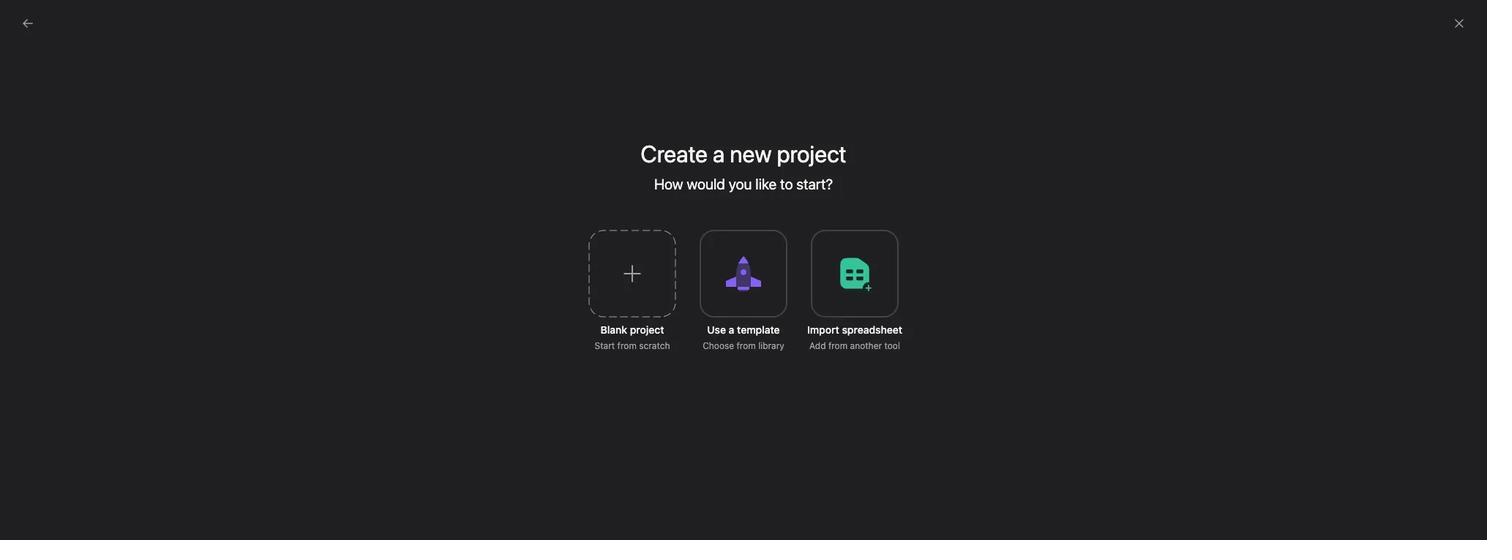 Task type: describe. For each thing, give the bounding box(es) containing it.
blank
[[601, 324, 627, 336]]

start
[[595, 340, 615, 351]]

spreadsheet
[[842, 324, 903, 336]]

scratch
[[639, 340, 670, 351]]

choose
[[703, 340, 734, 351]]

2 row from the top
[[176, 176, 1487, 178]]

tool
[[885, 340, 900, 351]]

new project
[[730, 140, 847, 168]]

4 row from the top
[[176, 203, 1487, 231]]

another
[[850, 340, 882, 351]]

5 row from the top
[[176, 230, 1487, 257]]

go back image
[[22, 18, 34, 29]]

1 row from the top
[[176, 150, 1487, 177]]

library
[[758, 340, 785, 351]]

import spreadsheet add from another tool
[[807, 324, 903, 351]]

how would you like to start?
[[654, 176, 833, 193]]

like
[[756, 176, 777, 193]]

from for blank
[[617, 340, 637, 351]]

add
[[810, 340, 826, 351]]

hide sidebar image
[[19, 12, 31, 23]]

would
[[687, 176, 725, 193]]

how
[[654, 176, 683, 193]]

close image
[[1454, 18, 1465, 29]]

create a new project
[[641, 140, 847, 168]]

create
[[641, 140, 708, 168]]



Task type: locate. For each thing, give the bounding box(es) containing it.
import
[[807, 324, 839, 336]]

from down blank
[[617, 340, 637, 351]]

2 horizontal spatial from
[[829, 340, 848, 351]]

from inside blank project start from scratch
[[617, 340, 637, 351]]

project
[[630, 324, 664, 336]]

you
[[729, 176, 752, 193]]

from for import
[[829, 340, 848, 351]]

from right add on the right bottom of page
[[829, 340, 848, 351]]

a inside use a template choose from library
[[729, 324, 735, 336]]

a for template
[[729, 324, 735, 336]]

from inside use a template choose from library
[[737, 340, 756, 351]]

1 horizontal spatial from
[[737, 340, 756, 351]]

3 row from the top
[[176, 177, 1487, 204]]

use
[[707, 324, 726, 336]]

from down template
[[737, 340, 756, 351]]

row
[[176, 150, 1487, 177], [176, 176, 1487, 178], [176, 177, 1487, 204], [176, 203, 1487, 231], [176, 230, 1487, 257]]

from inside import spreadsheet add from another tool
[[829, 340, 848, 351]]

0 horizontal spatial from
[[617, 340, 637, 351]]

to start?
[[780, 176, 833, 193]]

1 horizontal spatial a
[[729, 324, 735, 336]]

2 from from the left
[[737, 340, 756, 351]]

from
[[617, 340, 637, 351], [737, 340, 756, 351], [829, 340, 848, 351]]

1 from from the left
[[617, 340, 637, 351]]

0 vertical spatial a
[[713, 140, 725, 168]]

a for new project
[[713, 140, 725, 168]]

blank project start from scratch
[[595, 324, 670, 351]]

1 vertical spatial a
[[729, 324, 735, 336]]

a up would
[[713, 140, 725, 168]]

template
[[737, 324, 780, 336]]

list box
[[571, 6, 922, 29]]

0 horizontal spatial a
[[713, 140, 725, 168]]

use a template choose from library
[[703, 324, 785, 351]]

3 from from the left
[[829, 340, 848, 351]]

a
[[713, 140, 725, 168], [729, 324, 735, 336]]

a right use
[[729, 324, 735, 336]]



Task type: vqa. For each thing, say whether or not it's contained in the screenshot.
line_and_symbols image on the bottom
no



